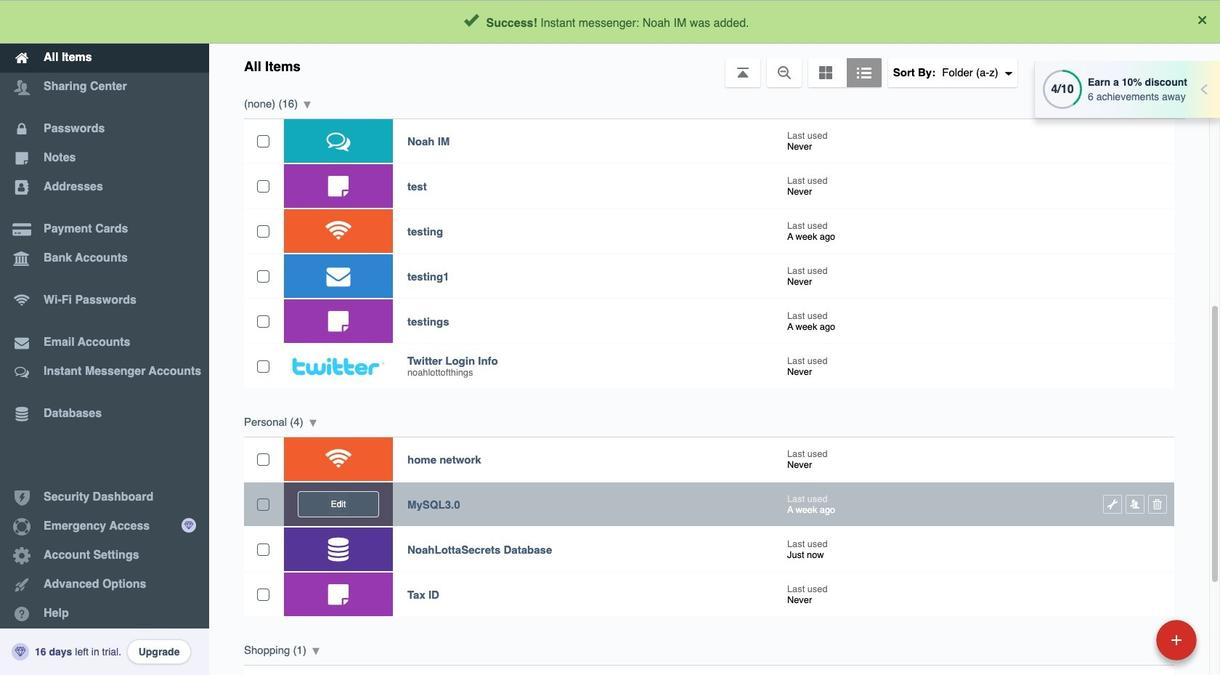 Task type: describe. For each thing, give the bounding box(es) containing it.
vault options navigation
[[209, 44, 1221, 87]]

Search search field
[[350, 6, 931, 38]]

search my vault text field
[[350, 6, 931, 38]]

new item element
[[1057, 619, 1203, 661]]

main navigation navigation
[[0, 0, 209, 675]]



Task type: locate. For each thing, give the bounding box(es) containing it.
alert
[[0, 0, 1221, 44]]

new item navigation
[[1057, 616, 1206, 675]]



